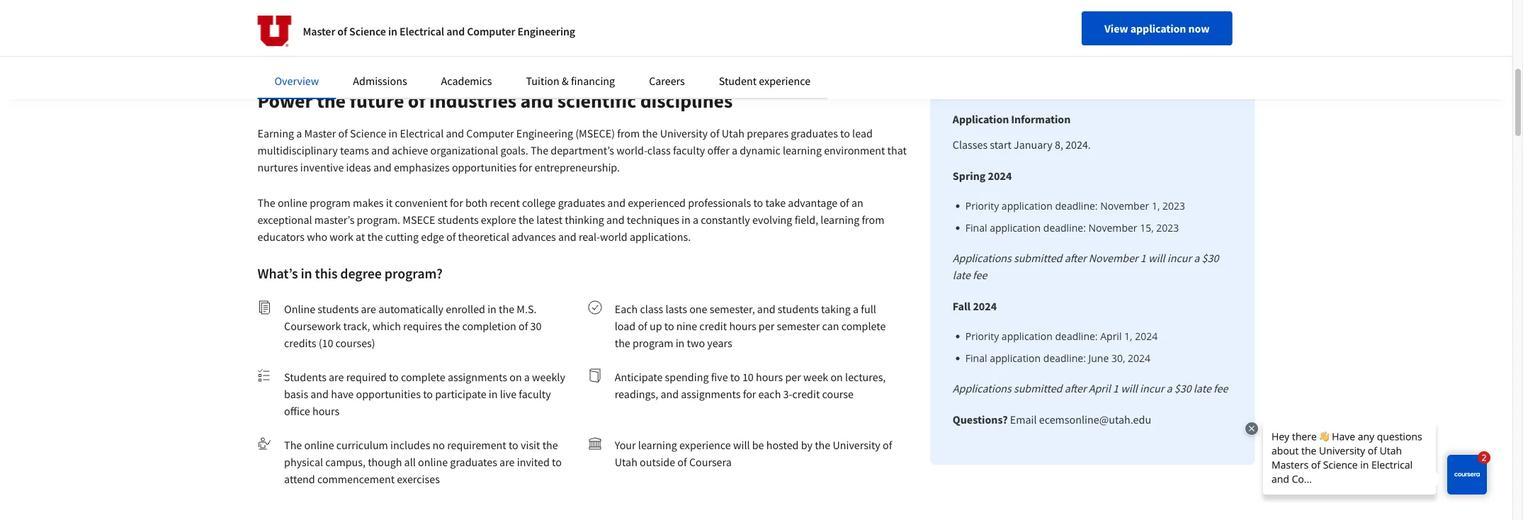 Task type: describe. For each thing, give the bounding box(es) containing it.
an
[[852, 196, 864, 210]]

fee for applications submitted after november 1 will incur a $30 late fee
[[973, 268, 988, 282]]

3-
[[783, 387, 793, 401]]

week
[[804, 370, 829, 384]]

per inside the each class lasts one semester, and students taking a full load of up to nine credit hours per semester can complete the program in two years
[[759, 319, 775, 333]]

thinking
[[565, 213, 604, 227]]

lasts
[[666, 302, 687, 316]]

2023 for priority application deadline: november 1, 2023
[[1163, 199, 1186, 213]]

students are required to complete assignments on a weekly basis and have opportunities to participate in live faculty office hours
[[284, 370, 565, 418]]

experienced
[[628, 196, 686, 210]]

application for final application deadline: june 30, 2024
[[990, 352, 1041, 365]]

that
[[888, 143, 907, 157]]

careers link
[[649, 74, 685, 88]]

to inside the online program makes it convenient for both recent college graduates and experienced professionals to take advantage of an exceptional master's program. msece students explore the latest thinking and techniques in a constantly evolving field, learning from educators who work at the cutting edge of theoretical advances and real-world applications.
[[754, 196, 763, 210]]

which
[[373, 319, 401, 333]]

tuition & financing
[[526, 74, 615, 88]]

student
[[719, 74, 757, 88]]

class inside the each class lasts one semester, and students taking a full load of up to nine credit hours per semester can complete the program in two years
[[640, 302, 664, 316]]

final for final application deadline: june 30, 2024
[[966, 352, 988, 365]]

0 vertical spatial science
[[349, 24, 386, 38]]

all
[[404, 455, 416, 469]]

online
[[284, 302, 315, 316]]

can
[[822, 319, 839, 333]]

2023 for final application deadline: november 15, 2023
[[1157, 221, 1179, 235]]

work
[[330, 230, 354, 244]]

office
[[284, 404, 310, 418]]

in inside the online program makes it convenient for both recent college graduates and experienced professionals to take advantage of an exceptional master's program. msece students explore the latest thinking and techniques in a constantly evolving field, learning from educators who work at the cutting edge of theoretical advances and real-world applications.
[[682, 213, 691, 227]]

though
[[368, 455, 402, 469]]

the down enrolled
[[444, 319, 460, 333]]

load
[[615, 319, 636, 333]]

november for 15,
[[1089, 221, 1138, 235]]

priority for priority application deadline: april 1, 2024
[[966, 330, 999, 343]]

applications submitted after november 1 will incur a $30 late fee
[[953, 251, 1219, 282]]

the up advances
[[519, 213, 534, 227]]

to inside anticipate spending five to 10 hours per week on lectures, readings, and assignments for each 3-credit course
[[731, 370, 740, 384]]

requirement
[[447, 438, 507, 452]]

10
[[743, 370, 754, 384]]

final application deadline: june 30, 2024 list item
[[966, 351, 1233, 366]]

coursework
[[284, 319, 341, 333]]

academics
[[441, 74, 492, 88]]

university of utah logo image
[[258, 16, 292, 47]]

field,
[[795, 213, 819, 227]]

environment
[[824, 143, 885, 157]]

list containing priority application deadline: april 1, 2024
[[959, 329, 1233, 366]]

spring
[[953, 169, 986, 183]]

master of science in electrical and computer engineering
[[303, 24, 576, 38]]

credit inside anticipate spending five to 10 hours per week on lectures, readings, and assignments for each 3-credit course
[[793, 387, 820, 401]]

goals.
[[501, 143, 528, 157]]

final application deadline: november 15, 2023
[[966, 221, 1179, 235]]

in inside online students are automatically enrolled in the m.s. coursework track, which requires the completion of 30 credits (10 courses)
[[488, 302, 497, 316]]

world-
[[617, 143, 648, 157]]

earning
[[258, 126, 294, 140]]

one
[[690, 302, 708, 316]]

classes start january 8, 2024.
[[953, 137, 1091, 152]]

after for april
[[1065, 381, 1087, 395]]

department's
[[551, 143, 614, 157]]

master inside the earning a master of science in electrical and computer engineering (msece) from the university of utah prepares graduates to lead multidisciplinary teams and achieve organizational goals. the department's world-class faculty offer a dynamic learning environment that nurtures inventive ideas and emphasizes opportunities for entrepreneurship.
[[304, 126, 336, 140]]

hours inside the each class lasts one semester, and students taking a full load of up to nine credit hours per semester can complete the program in two years
[[730, 319, 757, 333]]

on inside anticipate spending five to 10 hours per week on lectures, readings, and assignments for each 3-credit course
[[831, 370, 843, 384]]

each
[[759, 387, 781, 401]]

entrepreneurship.
[[535, 160, 620, 174]]

the left m.s.
[[499, 302, 515, 316]]

the inside the earning a master of science in electrical and computer engineering (msece) from the university of utah prepares graduates to lead multidisciplinary teams and achieve organizational goals. the department's world-class faculty offer a dynamic learning environment that nurtures inventive ideas and emphasizes opportunities for entrepreneurship.
[[642, 126, 658, 140]]

a inside the online program makes it convenient for both recent college graduates and experienced professionals to take advantage of an exceptional master's program. msece students explore the latest thinking and techniques in a constantly evolving field, learning from educators who work at the cutting edge of theoretical advances and real-world applications.
[[693, 213, 699, 227]]

science inside the earning a master of science in electrical and computer engineering (msece) from the university of utah prepares graduates to lead multidisciplinary teams and achieve organizational goals. the department's world-class faculty offer a dynamic learning environment that nurtures inventive ideas and emphasizes opportunities for entrepreneurship.
[[350, 126, 387, 140]]

explore
[[481, 213, 516, 227]]

the inside the earning a master of science in electrical and computer engineering (msece) from the university of utah prepares graduates to lead multidisciplinary teams and achieve organizational goals. the department's world-class faculty offer a dynamic learning environment that nurtures inventive ideas and emphasizes opportunities for entrepreneurship.
[[531, 143, 549, 157]]

campus,
[[325, 455, 366, 469]]

recent
[[490, 196, 520, 210]]

scientific
[[557, 88, 637, 113]]

tuition
[[526, 74, 560, 88]]

advantage
[[788, 196, 838, 210]]

dynamic
[[740, 143, 781, 157]]

engineering inside the earning a master of science in electrical and computer engineering (msece) from the university of utah prepares graduates to lead multidisciplinary teams and achieve organizational goals. the department's world-class faculty offer a dynamic learning environment that nurtures inventive ideas and emphasizes opportunities for entrepreneurship.
[[517, 126, 573, 140]]

to right invited
[[552, 455, 562, 469]]

utah inside the earning a master of science in electrical and computer engineering (msece) from the university of utah prepares graduates to lead multidisciplinary teams and achieve organizational goals. the department's world-class faculty offer a dynamic learning environment that nurtures inventive ideas and emphasizes opportunities for entrepreneurship.
[[722, 126, 745, 140]]

applications submitted after april 1 will incur a $30 late fee
[[953, 381, 1228, 395]]

0 vertical spatial engineering
[[518, 24, 576, 38]]

at
[[356, 230, 365, 244]]

full
[[861, 302, 877, 316]]

student experience
[[719, 74, 811, 88]]

(msece)
[[576, 126, 615, 140]]

2024 inside list item
[[1135, 330, 1158, 343]]

university inside your learning experience will be hosted by the university of utah outside of coursera
[[833, 438, 881, 452]]

electrical inside the earning a master of science in electrical and computer engineering (msece) from the university of utah prepares graduates to lead multidisciplinary teams and achieve organizational goals. the department's world-class faculty offer a dynamic learning environment that nurtures inventive ideas and emphasizes opportunities for entrepreneurship.
[[400, 126, 444, 140]]

two
[[687, 336, 705, 350]]

will inside your learning experience will be hosted by the university of utah outside of coursera
[[733, 438, 750, 452]]

per inside anticipate spending five to 10 hours per week on lectures, readings, and assignments for each 3-credit course
[[786, 370, 801, 384]]

inventive
[[300, 160, 344, 174]]

students inside online students are automatically enrolled in the m.s. coursework track, which requires the completion of 30 credits (10 courses)
[[318, 302, 359, 316]]

priority application deadline: april 1, 2024
[[966, 330, 1158, 343]]

2024 right spring
[[988, 169, 1012, 183]]

2 vertical spatial online
[[418, 455, 448, 469]]

from inside the online program makes it convenient for both recent college graduates and experienced professionals to take advantage of an exceptional master's program. msece students explore the latest thinking and techniques in a constantly evolving field, learning from educators who work at the cutting edge of theoretical advances and real-world applications.
[[862, 213, 885, 227]]

learning inside the online program makes it convenient for both recent college graduates and experienced professionals to take advantage of an exceptional master's program. msece students explore the latest thinking and techniques in a constantly evolving field, learning from educators who work at the cutting edge of theoretical advances and real-world applications.
[[821, 213, 860, 227]]

faculty inside students are required to complete assignments on a weekly basis and have opportunities to participate in live faculty office hours
[[519, 387, 551, 401]]

in inside the earning a master of science in electrical and computer engineering (msece) from the university of utah prepares graduates to lead multidisciplinary teams and achieve organizational goals. the department's world-class faculty offer a dynamic learning environment that nurtures inventive ideas and emphasizes opportunities for entrepreneurship.
[[389, 126, 398, 140]]

applications for applications submitted after november 1 will incur a $30 late fee
[[953, 251, 1012, 265]]

the inside the online curriculum includes no requirement to visit the physical campus, though all online graduates are invited to attend commencement exercises
[[543, 438, 558, 452]]

questions?
[[953, 412, 1008, 427]]

hours inside students are required to complete assignments on a weekly basis and have opportunities to participate in live faculty office hours
[[313, 404, 340, 418]]

program inside the each class lasts one semester, and students taking a full load of up to nine credit hours per semester can complete the program in two years
[[633, 336, 674, 350]]

$30 for applications submitted after april 1 will incur a $30 late fee
[[1175, 381, 1192, 395]]

late for applications submitted after november 1 will incur a $30 late fee
[[953, 268, 971, 282]]

january
[[1014, 137, 1053, 152]]

in inside the each class lasts one semester, and students taking a full load of up to nine credit hours per semester can complete the program in two years
[[676, 336, 685, 350]]

1 for april
[[1113, 381, 1119, 395]]

curriculum
[[336, 438, 388, 452]]

to left participate
[[423, 387, 433, 401]]

applications.
[[630, 230, 691, 244]]

priority application deadline: november 1, 2023 list item
[[966, 198, 1233, 213]]

2024.
[[1066, 137, 1091, 152]]

multidisciplinary
[[258, 143, 338, 157]]

for inside the earning a master of science in electrical and computer engineering (msece) from the university of utah prepares graduates to lead multidisciplinary teams and achieve organizational goals. the department's world-class faculty offer a dynamic learning environment that nurtures inventive ideas and emphasizes opportunities for entrepreneurship.
[[519, 160, 532, 174]]

advances
[[512, 230, 556, 244]]

and inside the each class lasts one semester, and students taking a full load of up to nine credit hours per semester can complete the program in two years
[[758, 302, 776, 316]]

exceptional
[[258, 213, 312, 227]]

student experience link
[[719, 74, 811, 88]]

what's
[[258, 265, 298, 282]]

what's in this degree program?
[[258, 265, 443, 282]]

m.s.
[[517, 302, 537, 316]]

program inside the online program makes it convenient for both recent college graduates and experienced professionals to take advantage of an exceptional master's program. msece students explore the latest thinking and techniques in a constantly evolving field, learning from educators who work at the cutting edge of theoretical advances and real-world applications.
[[310, 196, 351, 210]]

deadline: for final application deadline: november 15, 2023
[[1044, 221, 1086, 235]]

cutting
[[385, 230, 419, 244]]

edge
[[421, 230, 444, 244]]

msece
[[403, 213, 435, 227]]

1 for november
[[1141, 251, 1147, 265]]

november for 1,
[[1101, 199, 1150, 213]]

of inside the each class lasts one semester, and students taking a full load of up to nine credit hours per semester can complete the program in two years
[[638, 319, 648, 333]]

0 vertical spatial experience
[[759, 74, 811, 88]]

participate
[[435, 387, 487, 401]]

students inside the online program makes it convenient for both recent college graduates and experienced professionals to take advantage of an exceptional master's program. msece students explore the latest thinking and techniques in a constantly evolving field, learning from educators who work at the cutting edge of theoretical advances and real-world applications.
[[438, 213, 479, 227]]

1, for april
[[1125, 330, 1133, 343]]

offer
[[708, 143, 730, 157]]

application for priority application deadline: november 1, 2023
[[1002, 199, 1053, 213]]

nurtures
[[258, 160, 298, 174]]

future
[[350, 88, 404, 113]]

real-
[[579, 230, 600, 244]]

credit inside the each class lasts one semester, and students taking a full load of up to nine credit hours per semester can complete the program in two years
[[700, 319, 727, 333]]

will for april
[[1121, 381, 1138, 395]]

makes
[[353, 196, 384, 210]]

in up admissions link
[[388, 24, 398, 38]]

0 vertical spatial master
[[303, 24, 335, 38]]

theoretical
[[458, 230, 510, 244]]

applications for applications submitted after april 1 will incur a $30 late fee
[[953, 381, 1012, 395]]

the right the at
[[367, 230, 383, 244]]

students
[[284, 370, 327, 384]]

your learning experience will be hosted by the university of utah outside of coursera
[[615, 438, 892, 469]]

prepares
[[747, 126, 789, 140]]

each
[[615, 302, 638, 316]]

to right required
[[389, 370, 399, 384]]

professionals
[[688, 196, 751, 210]]

achieve
[[392, 143, 428, 157]]

for inside anticipate spending five to 10 hours per week on lectures, readings, and assignments for each 3-credit course
[[743, 387, 756, 401]]

online for curriculum
[[304, 438, 334, 452]]



Task type: locate. For each thing, give the bounding box(es) containing it.
1 applications from the top
[[953, 251, 1012, 265]]

application for view application now
[[1131, 21, 1187, 35]]

hours up "each"
[[756, 370, 783, 384]]

2 horizontal spatial are
[[500, 455, 515, 469]]

0 horizontal spatial from
[[617, 126, 640, 140]]

the online curriculum includes no requirement to visit the physical campus, though all online graduates are invited to attend commencement exercises
[[284, 438, 562, 486]]

november down final application deadline: november 15, 2023 list item
[[1089, 251, 1139, 265]]

1 horizontal spatial credit
[[793, 387, 820, 401]]

graduates up environment
[[791, 126, 838, 140]]

priority application deadline: april 1, 2024 list item
[[966, 329, 1233, 344]]

graduates up thinking
[[558, 196, 605, 210]]

2023
[[1163, 199, 1186, 213], [1157, 221, 1179, 235]]

0 vertical spatial list
[[959, 198, 1233, 235]]

live
[[500, 387, 517, 401]]

from
[[617, 126, 640, 140], [862, 213, 885, 227]]

0 vertical spatial 2023
[[1163, 199, 1186, 213]]

overview
[[275, 74, 319, 88]]

program up master's
[[310, 196, 351, 210]]

online down no
[[418, 455, 448, 469]]

science
[[349, 24, 386, 38], [350, 126, 387, 140]]

final inside list item
[[966, 221, 988, 235]]

1 final from the top
[[966, 221, 988, 235]]

are up have
[[329, 370, 344, 384]]

engineering up goals.
[[517, 126, 573, 140]]

the inside the online program makes it convenient for both recent college graduates and experienced professionals to take advantage of an exceptional master's program. msece students explore the latest thinking and techniques in a constantly evolving field, learning from educators who work at the cutting edge of theoretical advances and real-world applications.
[[258, 196, 275, 210]]

on up live
[[510, 370, 522, 384]]

1, for november
[[1152, 199, 1160, 213]]

after inside applications submitted after november 1 will incur a $30 late fee
[[1065, 251, 1087, 265]]

the inside the online curriculum includes no requirement to visit the physical campus, though all online graduates are invited to attend commencement exercises
[[284, 438, 302, 452]]

0 horizontal spatial complete
[[401, 370, 446, 384]]

november up 15,
[[1101, 199, 1150, 213]]

0 horizontal spatial program
[[310, 196, 351, 210]]

university right by
[[833, 438, 881, 452]]

to left visit
[[509, 438, 519, 452]]

a inside the each class lasts one semester, and students taking a full load of up to nine credit hours per semester can complete the program in two years
[[853, 302, 859, 316]]

experience
[[759, 74, 811, 88], [680, 438, 731, 452]]

are
[[361, 302, 376, 316], [329, 370, 344, 384], [500, 455, 515, 469]]

0 vertical spatial university
[[660, 126, 708, 140]]

application for priority application deadline: april 1, 2024
[[1002, 330, 1053, 343]]

deadline: for final application deadline: june 30, 2024
[[1044, 352, 1086, 365]]

educators
[[258, 230, 305, 244]]

class up the 'up'
[[640, 302, 664, 316]]

students up 'track,'
[[318, 302, 359, 316]]

coursera
[[689, 455, 732, 469]]

priority down the 'spring 2024'
[[966, 199, 999, 213]]

0 horizontal spatial are
[[329, 370, 344, 384]]

0 vertical spatial april
[[1101, 330, 1122, 343]]

late for applications submitted after april 1 will incur a $30 late fee
[[1194, 381, 1212, 395]]

1 vertical spatial utah
[[615, 455, 638, 469]]

late inside applications submitted after november 1 will incur a $30 late fee
[[953, 268, 971, 282]]

deadline: inside list item
[[1044, 352, 1086, 365]]

convenient
[[395, 196, 448, 210]]

application
[[953, 112, 1009, 126]]

1 vertical spatial experience
[[680, 438, 731, 452]]

2 vertical spatial graduates
[[450, 455, 497, 469]]

assignments inside students are required to complete assignments on a weekly basis and have opportunities to participate in live faculty office hours
[[448, 370, 507, 384]]

1 vertical spatial hours
[[756, 370, 783, 384]]

assignments
[[448, 370, 507, 384], [681, 387, 741, 401]]

1 vertical spatial priority
[[966, 330, 999, 343]]

1 vertical spatial graduates
[[558, 196, 605, 210]]

learning up outside on the bottom left of the page
[[638, 438, 677, 452]]

from inside the earning a master of science in electrical and computer engineering (msece) from the university of utah prepares graduates to lead multidisciplinary teams and achieve organizational goals. the department's world-class faculty offer a dynamic learning environment that nurtures inventive ideas and emphasizes opportunities for entrepreneurship.
[[617, 126, 640, 140]]

1 horizontal spatial the
[[284, 438, 302, 452]]

0 horizontal spatial experience
[[680, 438, 731, 452]]

are inside the online curriculum includes no requirement to visit the physical campus, though all online graduates are invited to attend commencement exercises
[[500, 455, 515, 469]]

0 horizontal spatial fee
[[973, 268, 988, 282]]

have
[[331, 387, 354, 401]]

1 down 15,
[[1141, 251, 1147, 265]]

1 horizontal spatial university
[[833, 438, 881, 452]]

0 horizontal spatial incur
[[1140, 381, 1165, 395]]

1 vertical spatial november
[[1089, 221, 1138, 235]]

assignments up participate
[[448, 370, 507, 384]]

opportunities down 'organizational'
[[452, 160, 517, 174]]

graduates down the "requirement"
[[450, 455, 497, 469]]

to left 10
[[731, 370, 740, 384]]

april for 1,
[[1101, 330, 1122, 343]]

1 horizontal spatial incur
[[1168, 251, 1192, 265]]

after
[[1065, 251, 1087, 265], [1065, 381, 1087, 395]]

0 vertical spatial final
[[966, 221, 988, 235]]

1 vertical spatial 1
[[1113, 381, 1119, 395]]

are up 'track,'
[[361, 302, 376, 316]]

1 vertical spatial opportunities
[[356, 387, 421, 401]]

experience right student
[[759, 74, 811, 88]]

fee inside applications submitted after november 1 will incur a $30 late fee
[[973, 268, 988, 282]]

faculty left offer
[[673, 143, 705, 157]]

experience up coursera
[[680, 438, 731, 452]]

assignments inside anticipate spending five to 10 hours per week on lectures, readings, and assignments for each 3-credit course
[[681, 387, 741, 401]]

a inside students are required to complete assignments on a weekly basis and have opportunities to participate in live faculty office hours
[[524, 370, 530, 384]]

final
[[966, 221, 988, 235], [966, 352, 988, 365]]

world
[[600, 230, 628, 244]]

graduates inside the earning a master of science in electrical and computer engineering (msece) from the university of utah prepares graduates to lead multidisciplinary teams and achieve organizational goals. the department's world-class faculty offer a dynamic learning environment that nurtures inventive ideas and emphasizes opportunities for entrepreneurship.
[[791, 126, 838, 140]]

application up final application deadline: november 15, 2023
[[1002, 199, 1053, 213]]

credit down week
[[793, 387, 820, 401]]

each class lasts one semester, and students taking a full load of up to nine credit hours per semester can complete the program in two years
[[615, 302, 886, 350]]

applications up questions?
[[953, 381, 1012, 395]]

organizational
[[431, 143, 498, 157]]

hosted
[[767, 438, 799, 452]]

0 vertical spatial opportunities
[[452, 160, 517, 174]]

per up 3-
[[786, 370, 801, 384]]

1 vertical spatial science
[[350, 126, 387, 140]]

commencement
[[317, 472, 395, 486]]

will left be
[[733, 438, 750, 452]]

complete inside students are required to complete assignments on a weekly basis and have opportunities to participate in live faculty office hours
[[401, 370, 446, 384]]

priority for priority application deadline: november 1, 2023
[[966, 199, 999, 213]]

submitted inside applications submitted after november 1 will incur a $30 late fee
[[1014, 251, 1063, 265]]

semester
[[777, 319, 820, 333]]

will down 15,
[[1149, 251, 1166, 265]]

evolving
[[753, 213, 793, 227]]

track,
[[343, 319, 370, 333]]

assignments down five
[[681, 387, 741, 401]]

final application deadline: june 30, 2024
[[966, 352, 1151, 365]]

the up world-
[[642, 126, 658, 140]]

visit
[[521, 438, 540, 452]]

april up 30,
[[1101, 330, 1122, 343]]

1 vertical spatial for
[[450, 196, 463, 210]]

2 priority from the top
[[966, 330, 999, 343]]

the right visit
[[543, 438, 558, 452]]

deadline: down priority application deadline: april 1, 2024
[[1044, 352, 1086, 365]]

submitted down final application deadline: november 15, 2023
[[1014, 251, 1063, 265]]

final for final application deadline: november 15, 2023
[[966, 221, 988, 235]]

0 horizontal spatial will
[[733, 438, 750, 452]]

0 vertical spatial 1
[[1141, 251, 1147, 265]]

1 vertical spatial per
[[786, 370, 801, 384]]

1 vertical spatial after
[[1065, 381, 1087, 395]]

the down overview link at the top of page
[[317, 88, 346, 113]]

in left two
[[676, 336, 685, 350]]

0 vertical spatial program
[[310, 196, 351, 210]]

will down 30,
[[1121, 381, 1138, 395]]

1 vertical spatial learning
[[821, 213, 860, 227]]

program
[[310, 196, 351, 210], [633, 336, 674, 350]]

1 horizontal spatial opportunities
[[452, 160, 517, 174]]

students down both
[[438, 213, 479, 227]]

2 applications from the top
[[953, 381, 1012, 395]]

1, up 15,
[[1152, 199, 1160, 213]]

2 vertical spatial will
[[733, 438, 750, 452]]

2024 right fall
[[973, 299, 997, 313]]

required
[[346, 370, 387, 384]]

ideas
[[346, 160, 371, 174]]

the right goals.
[[531, 143, 549, 157]]

0 vertical spatial graduates
[[791, 126, 838, 140]]

course
[[822, 387, 854, 401]]

hours inside anticipate spending five to 10 hours per week on lectures, readings, and assignments for each 3-credit course
[[756, 370, 783, 384]]

class inside the earning a master of science in electrical and computer engineering (msece) from the university of utah prepares graduates to lead multidisciplinary teams and achieve organizational goals. the department's world-class faculty offer a dynamic learning environment that nurtures inventive ideas and emphasizes opportunities for entrepreneurship.
[[648, 143, 671, 157]]

2 list from the top
[[959, 329, 1233, 366]]

faculty
[[673, 143, 705, 157], [519, 387, 551, 401]]

0 vertical spatial electrical
[[400, 24, 444, 38]]

november for 1
[[1089, 251, 1139, 265]]

2 horizontal spatial for
[[743, 387, 756, 401]]

utah up offer
[[722, 126, 745, 140]]

emphasizes
[[394, 160, 450, 174]]

classes
[[953, 137, 988, 152]]

april for 1
[[1089, 381, 1111, 395]]

0 vertical spatial will
[[1149, 251, 1166, 265]]

deadline: down priority application deadline: november 1, 2023
[[1044, 221, 1086, 235]]

learning down an
[[821, 213, 860, 227]]

0 vertical spatial hours
[[730, 319, 757, 333]]

2 after from the top
[[1065, 381, 1087, 395]]

in inside students are required to complete assignments on a weekly basis and have opportunities to participate in live faculty office hours
[[489, 387, 498, 401]]

automatically
[[379, 302, 444, 316]]

list containing priority application deadline: november 1, 2023
[[959, 198, 1233, 235]]

1 horizontal spatial 1
[[1141, 251, 1147, 265]]

april inside list item
[[1101, 330, 1122, 343]]

2024 inside list item
[[1128, 352, 1151, 365]]

1 vertical spatial assignments
[[681, 387, 741, 401]]

faculty inside the earning a master of science in electrical and computer engineering (msece) from the university of utah prepares graduates to lead multidisciplinary teams and achieve organizational goals. the department's world-class faculty offer a dynamic learning environment that nurtures inventive ideas and emphasizes opportunities for entrepreneurship.
[[673, 143, 705, 157]]

1 vertical spatial the
[[258, 196, 275, 210]]

are inside students are required to complete assignments on a weekly basis and have opportunities to participate in live faculty office hours
[[329, 370, 344, 384]]

1 vertical spatial from
[[862, 213, 885, 227]]

fall
[[953, 299, 971, 313]]

2024 right 30,
[[1128, 352, 1151, 365]]

0 vertical spatial utah
[[722, 126, 745, 140]]

fee for applications submitted after april 1 will incur a $30 late fee
[[1214, 381, 1228, 395]]

master up multidisciplinary
[[304, 126, 336, 140]]

1 vertical spatial faculty
[[519, 387, 551, 401]]

the inside your learning experience will be hosted by the university of utah outside of coursera
[[815, 438, 831, 452]]

incur inside applications submitted after november 1 will incur a $30 late fee
[[1168, 251, 1192, 265]]

fall 2024
[[953, 299, 997, 313]]

1 list from the top
[[959, 198, 1233, 235]]

and inside students are required to complete assignments on a weekly basis and have opportunities to participate in live faculty office hours
[[311, 387, 329, 401]]

0 vertical spatial complete
[[842, 319, 886, 333]]

computer
[[467, 24, 515, 38], [467, 126, 514, 140]]

0 vertical spatial credit
[[700, 319, 727, 333]]

complete inside the each class lasts one semester, and students taking a full load of up to nine credit hours per semester can complete the program in two years
[[842, 319, 886, 333]]

on up course
[[831, 370, 843, 384]]

2 horizontal spatial will
[[1149, 251, 1166, 265]]

1 vertical spatial electrical
[[400, 126, 444, 140]]

0 vertical spatial submitted
[[1014, 251, 1063, 265]]

8,
[[1055, 137, 1064, 152]]

incur for april
[[1140, 381, 1165, 395]]

in up completion
[[488, 302, 497, 316]]

taking
[[821, 302, 851, 316]]

in left this
[[301, 265, 312, 282]]

application inside button
[[1131, 21, 1187, 35]]

submitted
[[1014, 251, 1063, 265], [1014, 381, 1063, 395]]

computer up goals.
[[467, 126, 514, 140]]

are inside online students are automatically enrolled in the m.s. coursework track, which requires the completion of 30 credits (10 courses)
[[361, 302, 376, 316]]

1 priority from the top
[[966, 199, 999, 213]]

credit up years
[[700, 319, 727, 333]]

opportunities inside the earning a master of science in electrical and computer engineering (msece) from the university of utah prepares graduates to lead multidisciplinary teams and achieve organizational goals. the department's world-class faculty offer a dynamic learning environment that nurtures inventive ideas and emphasizes opportunities for entrepreneurship.
[[452, 160, 517, 174]]

electrical up admissions link
[[400, 24, 444, 38]]

1 horizontal spatial faculty
[[673, 143, 705, 157]]

utah inside your learning experience will be hosted by the university of utah outside of coursera
[[615, 455, 638, 469]]

lead
[[853, 126, 873, 140]]

learning inside your learning experience will be hosted by the university of utah outside of coursera
[[638, 438, 677, 452]]

2 submitted from the top
[[1014, 381, 1063, 395]]

anticipate
[[615, 370, 663, 384]]

courses)
[[336, 336, 375, 350]]

0 horizontal spatial per
[[759, 319, 775, 333]]

on inside students are required to complete assignments on a weekly basis and have opportunities to participate in live faculty office hours
[[510, 370, 522, 384]]

2 on from the left
[[831, 370, 843, 384]]

2 vertical spatial the
[[284, 438, 302, 452]]

0 horizontal spatial 1,
[[1125, 330, 1133, 343]]

and inside anticipate spending five to 10 hours per week on lectures, readings, and assignments for each 3-credit course
[[661, 387, 679, 401]]

0 horizontal spatial the
[[258, 196, 275, 210]]

the up physical
[[284, 438, 302, 452]]

per left semester
[[759, 319, 775, 333]]

0 vertical spatial from
[[617, 126, 640, 140]]

students inside the each class lasts one semester, and students taking a full load of up to nine credit hours per semester can complete the program in two years
[[778, 302, 819, 316]]

2 vertical spatial learning
[[638, 438, 677, 452]]

$30 for applications submitted after november 1 will incur a $30 late fee
[[1202, 251, 1219, 265]]

from down an
[[862, 213, 885, 227]]

complete down full
[[842, 319, 886, 333]]

are left invited
[[500, 455, 515, 469]]

to inside the earning a master of science in electrical and computer engineering (msece) from the university of utah prepares graduates to lead multidisciplinary teams and achieve organizational goals. the department's world-class faculty offer a dynamic learning environment that nurtures inventive ideas and emphasizes opportunities for entrepreneurship.
[[841, 126, 850, 140]]

graduates inside the online curriculum includes no requirement to visit the physical campus, though all online graduates are invited to attend commencement exercises
[[450, 455, 497, 469]]

1 vertical spatial will
[[1121, 381, 1138, 395]]

30
[[531, 319, 542, 333]]

enrolled
[[446, 302, 485, 316]]

0 vertical spatial fee
[[973, 268, 988, 282]]

1 vertical spatial final
[[966, 352, 988, 365]]

1 horizontal spatial assignments
[[681, 387, 741, 401]]

hours down have
[[313, 404, 340, 418]]

physical
[[284, 455, 323, 469]]

master right the university of utah logo
[[303, 24, 335, 38]]

1 horizontal spatial program
[[633, 336, 674, 350]]

1, up 30,
[[1125, 330, 1133, 343]]

1 horizontal spatial fee
[[1214, 381, 1228, 395]]

this
[[315, 265, 338, 282]]

1 down 30,
[[1113, 381, 1119, 395]]

opportunities
[[452, 160, 517, 174], [356, 387, 421, 401]]

will inside applications submitted after november 1 will incur a $30 late fee
[[1149, 251, 1166, 265]]

program down the 'up'
[[633, 336, 674, 350]]

email
[[1010, 412, 1037, 427]]

online students are automatically enrolled in the m.s. coursework track, which requires the completion of 30 credits (10 courses)
[[284, 302, 542, 350]]

deadline: up final application deadline: november 15, 2023
[[1056, 199, 1098, 213]]

by
[[801, 438, 813, 452]]

$30 inside applications submitted after november 1 will incur a $30 late fee
[[1202, 251, 1219, 265]]

graduates inside the online program makes it convenient for both recent college graduates and experienced professionals to take advantage of an exceptional master's program. msece students explore the latest thinking and techniques in a constantly evolving field, learning from educators who work at the cutting edge of theoretical advances and real-world applications.
[[558, 196, 605, 210]]

0 horizontal spatial 1
[[1113, 381, 1119, 395]]

0 vertical spatial applications
[[953, 251, 1012, 265]]

2024 up final application deadline: june 30, 2024 list item
[[1135, 330, 1158, 343]]

the for college
[[258, 196, 275, 210]]

november down priority application deadline: november 1, 2023 list item
[[1089, 221, 1138, 235]]

online for program
[[278, 196, 308, 210]]

anticipate spending five to 10 hours per week on lectures, readings, and assignments for each 3-credit course
[[615, 370, 886, 401]]

0 horizontal spatial opportunities
[[356, 387, 421, 401]]

1 horizontal spatial graduates
[[558, 196, 605, 210]]

will for november
[[1149, 251, 1166, 265]]

hours down semester,
[[730, 319, 757, 333]]

online inside the online program makes it convenient for both recent college graduates and experienced professionals to take advantage of an exceptional master's program. msece students explore the latest thinking and techniques in a constantly evolving field, learning from educators who work at the cutting edge of theoretical advances and real-world applications.
[[278, 196, 308, 210]]

0 horizontal spatial assignments
[[448, 370, 507, 384]]

careers
[[649, 74, 685, 88]]

list
[[959, 198, 1233, 235], [959, 329, 1233, 366]]

opportunities inside students are required to complete assignments on a weekly basis and have opportunities to participate in live faculty office hours
[[356, 387, 421, 401]]

your
[[615, 438, 636, 452]]

1 vertical spatial april
[[1089, 381, 1111, 395]]

november inside applications submitted after november 1 will incur a $30 late fee
[[1089, 251, 1139, 265]]

invited
[[517, 455, 550, 469]]

submitted for november
[[1014, 251, 1063, 265]]

1 vertical spatial are
[[329, 370, 344, 384]]

science up admissions
[[349, 24, 386, 38]]

0 horizontal spatial university
[[660, 126, 708, 140]]

1 vertical spatial applications
[[953, 381, 1012, 395]]

university down disciplines
[[660, 126, 708, 140]]

class up experienced
[[648, 143, 671, 157]]

(10
[[319, 336, 333, 350]]

the online program makes it convenient for both recent college graduates and experienced professionals to take advantage of an exceptional master's program. msece students explore the latest thinking and techniques in a constantly evolving field, learning from educators who work at the cutting edge of theoretical advances and real-world applications.
[[258, 196, 885, 244]]

late
[[953, 268, 971, 282], [1194, 381, 1212, 395]]

experience inside your learning experience will be hosted by the university of utah outside of coursera
[[680, 438, 731, 452]]

the up exceptional
[[258, 196, 275, 210]]

2 vertical spatial hours
[[313, 404, 340, 418]]

1 horizontal spatial students
[[438, 213, 479, 227]]

the for physical
[[284, 438, 302, 452]]

submitted for april
[[1014, 381, 1063, 395]]

final inside list item
[[966, 352, 988, 365]]

priority application deadline: november 1, 2023
[[966, 199, 1186, 213]]

15,
[[1140, 221, 1154, 235]]

engineering
[[518, 24, 576, 38], [517, 126, 573, 140]]

2 final from the top
[[966, 352, 988, 365]]

after for november
[[1065, 251, 1087, 265]]

0 vertical spatial are
[[361, 302, 376, 316]]

students
[[438, 213, 479, 227], [318, 302, 359, 316], [778, 302, 819, 316]]

in up applications.
[[682, 213, 691, 227]]

students up semester
[[778, 302, 819, 316]]

1 on from the left
[[510, 370, 522, 384]]

both
[[466, 196, 488, 210]]

1 vertical spatial program
[[633, 336, 674, 350]]

will
[[1149, 251, 1166, 265], [1121, 381, 1138, 395], [733, 438, 750, 452]]

incur for november
[[1168, 251, 1192, 265]]

online up physical
[[304, 438, 334, 452]]

application left the now
[[1131, 21, 1187, 35]]

computer inside the earning a master of science in electrical and computer engineering (msece) from the university of utah prepares graduates to lead multidisciplinary teams and achieve organizational goals. the department's world-class faculty offer a dynamic learning environment that nurtures inventive ideas and emphasizes opportunities for entrepreneurship.
[[467, 126, 514, 140]]

final application deadline: november 15, 2023 list item
[[966, 220, 1233, 235]]

industries
[[430, 88, 517, 113]]

0 vertical spatial computer
[[467, 24, 515, 38]]

to inside the each class lasts one semester, and students taking a full load of up to nine credit hours per semester can complete the program in two years
[[665, 319, 674, 333]]

financing
[[571, 74, 615, 88]]

1 vertical spatial fee
[[1214, 381, 1228, 395]]

for down goals.
[[519, 160, 532, 174]]

application inside list item
[[990, 352, 1041, 365]]

deadline: for priority application deadline: april 1, 2024
[[1056, 330, 1098, 343]]

priority down fall 2024
[[966, 330, 999, 343]]

for inside the online program makes it convenient for both recent college graduates and experienced professionals to take advantage of an exceptional master's program. msece students explore the latest thinking and techniques in a constantly evolving field, learning from educators who work at the cutting edge of theoretical advances and real-world applications.
[[450, 196, 463, 210]]

it
[[386, 196, 393, 210]]

2 vertical spatial for
[[743, 387, 756, 401]]

1 horizontal spatial 1,
[[1152, 199, 1160, 213]]

incur
[[1168, 251, 1192, 265], [1140, 381, 1165, 395]]

april
[[1101, 330, 1122, 343], [1089, 381, 1111, 395]]

application up final application deadline: june 30, 2024
[[1002, 330, 1053, 343]]

teams
[[340, 143, 369, 157]]

the inside the each class lasts one semester, and students taking a full load of up to nine credit hours per semester can complete the program in two years
[[615, 336, 631, 350]]

deadline: for priority application deadline: november 1, 2023
[[1056, 199, 1098, 213]]

after down final application deadline: june 30, 2024
[[1065, 381, 1087, 395]]

1 horizontal spatial late
[[1194, 381, 1212, 395]]

utah down your
[[615, 455, 638, 469]]

0 vertical spatial incur
[[1168, 251, 1192, 265]]

1 vertical spatial 1,
[[1125, 330, 1133, 343]]

2 horizontal spatial students
[[778, 302, 819, 316]]

0 vertical spatial per
[[759, 319, 775, 333]]

and
[[447, 24, 465, 38], [521, 88, 554, 113], [446, 126, 464, 140], [371, 143, 390, 157], [373, 160, 392, 174], [608, 196, 626, 210], [607, 213, 625, 227], [558, 230, 577, 244], [758, 302, 776, 316], [311, 387, 329, 401], [661, 387, 679, 401]]

disciplines
[[640, 88, 733, 113]]

30,
[[1112, 352, 1126, 365]]

0 horizontal spatial utah
[[615, 455, 638, 469]]

1 vertical spatial computer
[[467, 126, 514, 140]]

for left both
[[450, 196, 463, 210]]

application down the 'spring 2024'
[[990, 221, 1041, 235]]

1 vertical spatial engineering
[[517, 126, 573, 140]]

computer up the academics "link"
[[467, 24, 515, 38]]

online up exceptional
[[278, 196, 308, 210]]

university inside the earning a master of science in electrical and computer engineering (msece) from the university of utah prepares graduates to lead multidisciplinary teams and achieve organizational goals. the department's world-class faculty offer a dynamic learning environment that nurtures inventive ideas and emphasizes opportunities for entrepreneurship.
[[660, 126, 708, 140]]

1 vertical spatial complete
[[401, 370, 446, 384]]

to right the 'up'
[[665, 319, 674, 333]]

take
[[766, 196, 786, 210]]

requires
[[403, 319, 442, 333]]

in up achieve
[[389, 126, 398, 140]]

june
[[1089, 352, 1109, 365]]

a inside applications submitted after november 1 will incur a $30 late fee
[[1194, 251, 1200, 265]]

overview link
[[275, 74, 319, 88]]

semester,
[[710, 302, 755, 316]]

application down priority application deadline: april 1, 2024
[[990, 352, 1041, 365]]

applications up fall 2024
[[953, 251, 1012, 265]]

$30
[[1202, 251, 1219, 265], [1175, 381, 1192, 395]]

1 after from the top
[[1065, 251, 1087, 265]]

0 vertical spatial late
[[953, 268, 971, 282]]

of inside online students are automatically enrolled in the m.s. coursework track, which requires the completion of 30 credits (10 courses)
[[519, 319, 528, 333]]

1 submitted from the top
[[1014, 251, 1063, 265]]

applications inside applications submitted after november 1 will incur a $30 late fee
[[953, 251, 1012, 265]]

2 vertical spatial are
[[500, 455, 515, 469]]

1 horizontal spatial utah
[[722, 126, 745, 140]]

engineering up tuition
[[518, 24, 576, 38]]

opportunities down required
[[356, 387, 421, 401]]

basis
[[284, 387, 308, 401]]

0 vertical spatial the
[[531, 143, 549, 157]]

2 vertical spatial november
[[1089, 251, 1139, 265]]

learning inside the earning a master of science in electrical and computer engineering (msece) from the university of utah prepares graduates to lead multidisciplinary teams and achieve organizational goals. the department's world-class faculty offer a dynamic learning environment that nurtures inventive ideas and emphasizes opportunities for entrepreneurship.
[[783, 143, 822, 157]]

application for final application deadline: november 15, 2023
[[990, 221, 1041, 235]]

lectures,
[[846, 370, 886, 384]]

1 inside applications submitted after november 1 will incur a $30 late fee
[[1141, 251, 1147, 265]]



Task type: vqa. For each thing, say whether or not it's contained in the screenshot.
industries
yes



